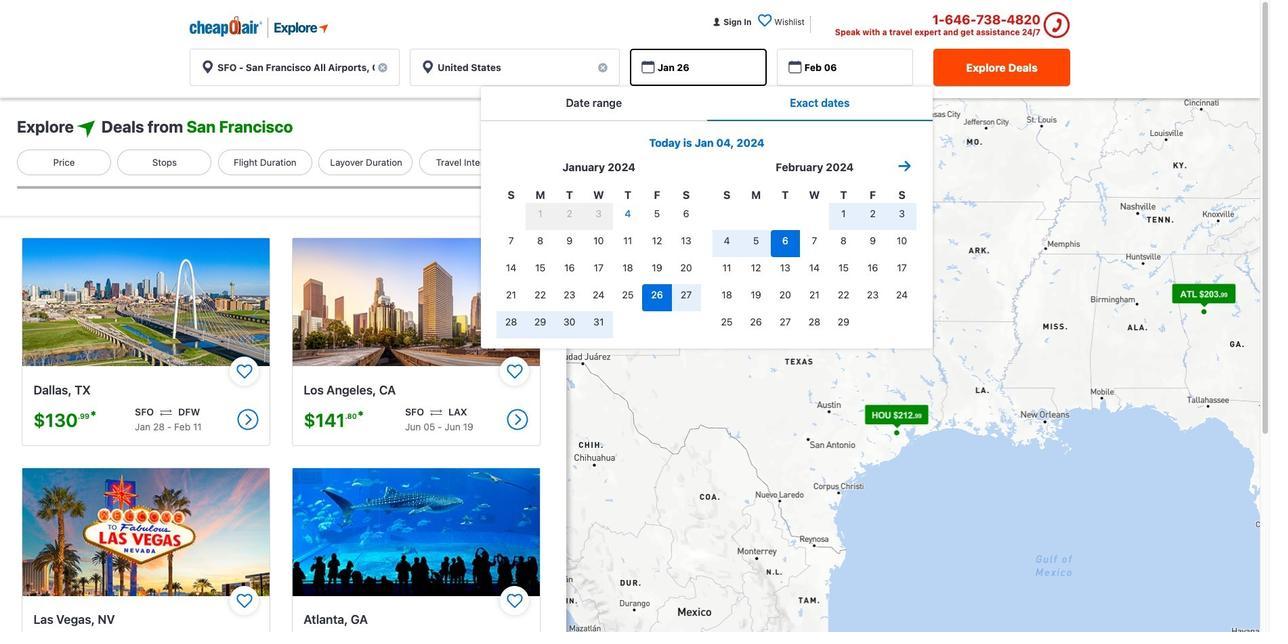 Task type: locate. For each thing, give the bounding box(es) containing it.
clear field image for the 'us' text field
[[597, 62, 608, 73]]

US text field
[[410, 49, 620, 86]]

clear field image
[[377, 62, 388, 73], [597, 62, 608, 73]]

2 clear field image from the left
[[597, 62, 608, 73]]

sign in to unlock member-only deals image
[[712, 17, 722, 27]]

Return field
[[777, 49, 913, 86]]

clear field image for sfo text field in the top of the page
[[377, 62, 388, 73]]

0 horizontal spatial clear field image
[[377, 62, 388, 73]]

1 horizontal spatial clear field image
[[597, 62, 608, 73]]

Depart field
[[630, 49, 767, 86]]

dialog
[[481, 121, 933, 349]]

1 clear field image from the left
[[377, 62, 388, 73]]

deal place image
[[23, 239, 270, 367], [293, 239, 540, 367], [23, 469, 270, 597], [293, 469, 540, 597]]



Task type: describe. For each thing, give the bounding box(es) containing it.
cheapoair image
[[190, 16, 262, 37]]

SFO text field
[[190, 49, 400, 86]]

map region
[[566, 98, 1270, 633]]

select next month image
[[898, 159, 912, 173]]



Task type: vqa. For each thing, say whether or not it's contained in the screenshot.
select next month icon
yes



